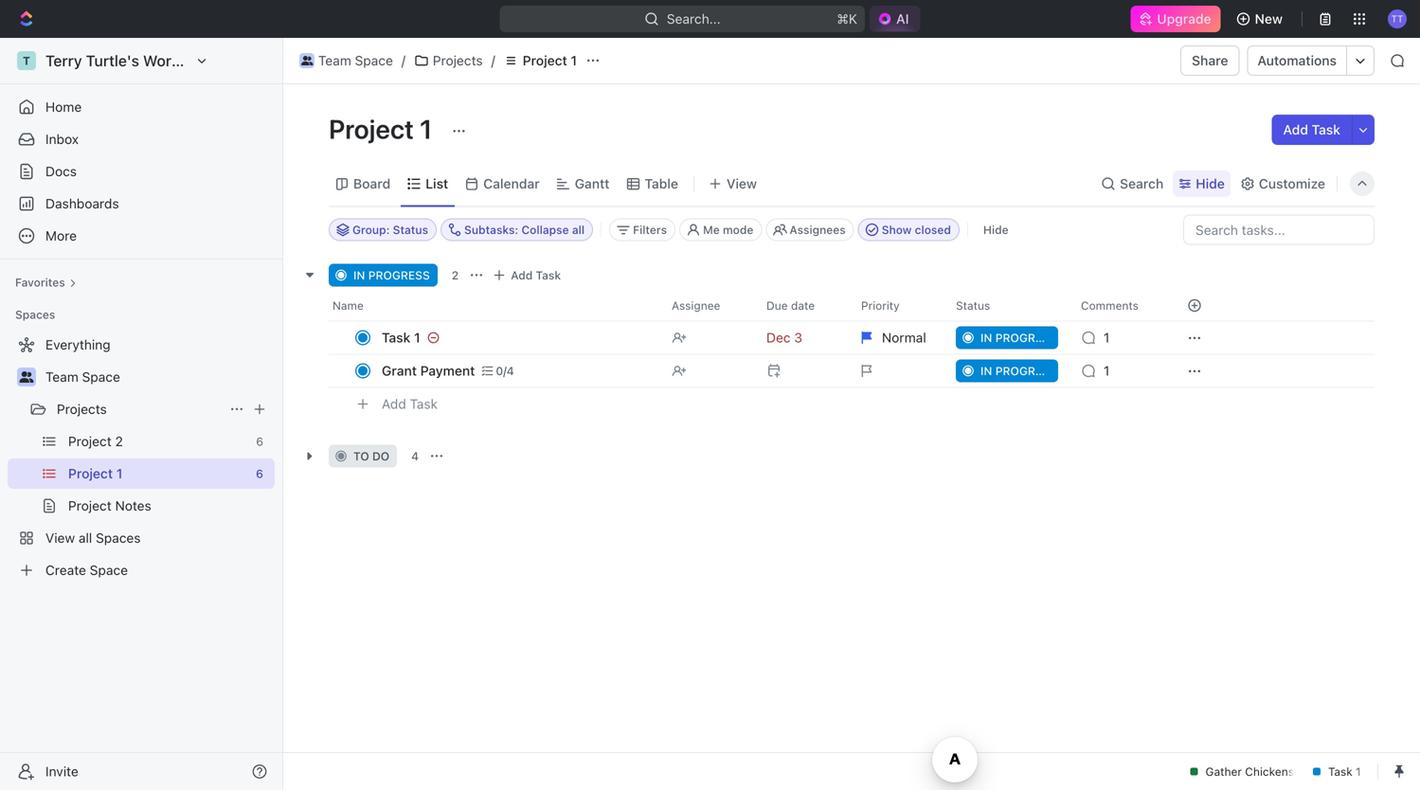 Task type: locate. For each thing, give the bounding box(es) containing it.
favorites button
[[8, 271, 84, 294]]

1 horizontal spatial 2
[[452, 269, 459, 282]]

add down grant
[[382, 396, 406, 412]]

status right priority dropdown button on the right of page
[[956, 299, 990, 312]]

add for the rightmost add task button
[[1283, 122, 1308, 137]]

⌘k
[[837, 11, 857, 27]]

in progress
[[353, 269, 430, 282], [981, 331, 1057, 344], [981, 364, 1057, 378]]

1 vertical spatial hide
[[983, 223, 1009, 236]]

1 vertical spatial add
[[511, 269, 533, 282]]

me mode button
[[679, 218, 762, 241]]

0 vertical spatial view
[[727, 176, 757, 191]]

in progress button
[[945, 321, 1070, 355], [945, 354, 1070, 388]]

add
[[1283, 122, 1308, 137], [511, 269, 533, 282], [382, 396, 406, 412]]

tree
[[8, 330, 275, 585]]

1 horizontal spatial team space
[[318, 53, 393, 68]]

1 horizontal spatial /
[[491, 53, 495, 68]]

0 horizontal spatial team
[[45, 369, 78, 385]]

add for bottom add task button
[[382, 396, 406, 412]]

0 horizontal spatial spaces
[[15, 308, 55, 321]]

0 horizontal spatial add task
[[382, 396, 438, 412]]

0 vertical spatial user group image
[[301, 56, 313, 65]]

progress for payment
[[995, 364, 1057, 378]]

everything
[[45, 337, 110, 352]]

1 in progress button from the top
[[945, 321, 1070, 355]]

task down the grant payment
[[410, 396, 438, 412]]

2
[[452, 269, 459, 282], [115, 433, 123, 449]]

new button
[[1228, 4, 1294, 34]]

task up the customize
[[1312, 122, 1341, 137]]

payment
[[420, 363, 475, 378]]

1 button down comments dropdown button in the top of the page
[[1070, 354, 1164, 388]]

1 button down comments on the right
[[1070, 321, 1164, 355]]

add task down collapse at the top left of the page
[[511, 269, 561, 282]]

team space
[[318, 53, 393, 68], [45, 369, 120, 385]]

all
[[572, 223, 585, 236], [79, 530, 92, 546]]

1 horizontal spatial team space link
[[295, 49, 398, 72]]

0 horizontal spatial 2
[[115, 433, 123, 449]]

1 vertical spatial team space link
[[45, 362, 271, 392]]

tree containing everything
[[8, 330, 275, 585]]

all right collapse at the top left of the page
[[572, 223, 585, 236]]

add task button up name dropdown button
[[488, 264, 569, 287]]

hide right closed
[[983, 223, 1009, 236]]

hide inside dropdown button
[[1196, 176, 1225, 191]]

view button
[[702, 162, 764, 206]]

1 vertical spatial 2
[[115, 433, 123, 449]]

0 vertical spatial hide
[[1196, 176, 1225, 191]]

Search tasks... text field
[[1184, 216, 1374, 244]]

add task button up the customize
[[1272, 115, 1352, 145]]

6 for 2
[[256, 435, 263, 448]]

do
[[372, 450, 389, 463]]

in for grant payment
[[981, 364, 992, 378]]

1 horizontal spatial spaces
[[96, 530, 141, 546]]

2 vertical spatial project 1
[[68, 466, 123, 481]]

hide
[[1196, 176, 1225, 191], [983, 223, 1009, 236]]

filters
[[633, 223, 667, 236]]

0 horizontal spatial project 1
[[68, 466, 123, 481]]

0 horizontal spatial add
[[382, 396, 406, 412]]

name
[[333, 299, 364, 312]]

add task
[[1283, 122, 1341, 137], [511, 269, 561, 282], [382, 396, 438, 412]]

0 vertical spatial add task button
[[1272, 115, 1352, 145]]

1 vertical spatial add task
[[511, 269, 561, 282]]

1 vertical spatial 6
[[256, 467, 263, 480]]

/
[[401, 53, 405, 68], [491, 53, 495, 68]]

0 vertical spatial 2
[[452, 269, 459, 282]]

projects link
[[409, 49, 488, 72], [57, 394, 222, 424]]

0 vertical spatial add task
[[1283, 122, 1341, 137]]

2 horizontal spatial add task
[[1283, 122, 1341, 137]]

status right group:
[[393, 223, 428, 236]]

inbox
[[45, 131, 79, 147]]

spaces down favorites
[[15, 308, 55, 321]]

0 vertical spatial all
[[572, 223, 585, 236]]

status button
[[945, 290, 1070, 321]]

list link
[[422, 171, 448, 197]]

2 horizontal spatial project 1
[[523, 53, 577, 68]]

view up mode
[[727, 176, 757, 191]]

2 vertical spatial space
[[90, 562, 128, 578]]

2 vertical spatial in progress
[[981, 364, 1057, 378]]

0 horizontal spatial all
[[79, 530, 92, 546]]

hide inside button
[[983, 223, 1009, 236]]

table
[[645, 176, 678, 191]]

0 vertical spatial project 1 link
[[499, 49, 582, 72]]

all inside sidebar navigation
[[79, 530, 92, 546]]

1 vertical spatial all
[[79, 530, 92, 546]]

1 horizontal spatial all
[[572, 223, 585, 236]]

1 horizontal spatial hide
[[1196, 176, 1225, 191]]

2 up project notes
[[115, 433, 123, 449]]

customize button
[[1234, 171, 1331, 197]]

in progress for grant payment
[[981, 364, 1057, 378]]

group: status
[[352, 223, 428, 236]]

0 horizontal spatial projects
[[57, 401, 107, 417]]

6
[[256, 435, 263, 448], [256, 467, 263, 480]]

1 vertical spatial projects
[[57, 401, 107, 417]]

new
[[1255, 11, 1283, 27]]

0 vertical spatial team
[[318, 53, 351, 68]]

add task down grant
[[382, 396, 438, 412]]

spaces down project notes
[[96, 530, 141, 546]]

2 inside 'tree'
[[115, 433, 123, 449]]

2 1 button from the top
[[1070, 354, 1164, 388]]

0 horizontal spatial project 1 link
[[68, 459, 248, 489]]

team inside sidebar navigation
[[45, 369, 78, 385]]

upgrade link
[[1131, 6, 1221, 32]]

1 vertical spatial user group image
[[19, 371, 34, 383]]

add task up the customize
[[1283, 122, 1341, 137]]

board
[[353, 176, 390, 191]]

project 1
[[523, 53, 577, 68], [329, 113, 438, 144], [68, 466, 123, 481]]

1 vertical spatial projects link
[[57, 394, 222, 424]]

4
[[411, 450, 419, 463]]

project inside "link"
[[68, 498, 112, 513]]

projects inside sidebar navigation
[[57, 401, 107, 417]]

task down collapse at the top left of the page
[[536, 269, 561, 282]]

0 vertical spatial 6
[[256, 435, 263, 448]]

hide right search
[[1196, 176, 1225, 191]]

1 horizontal spatial user group image
[[301, 56, 313, 65]]

1 vertical spatial team space
[[45, 369, 120, 385]]

1 horizontal spatial projects link
[[409, 49, 488, 72]]

1 vertical spatial spaces
[[96, 530, 141, 546]]

2 vertical spatial add task
[[382, 396, 438, 412]]

all up the create space
[[79, 530, 92, 546]]

1 vertical spatial add task button
[[488, 264, 569, 287]]

0 vertical spatial team space link
[[295, 49, 398, 72]]

0 horizontal spatial view
[[45, 530, 75, 546]]

spaces
[[15, 308, 55, 321], [96, 530, 141, 546]]

1 6 from the top
[[256, 435, 263, 448]]

to do
[[353, 450, 389, 463]]

0 horizontal spatial team space
[[45, 369, 120, 385]]

1 1 button from the top
[[1070, 321, 1164, 355]]

1 button
[[1070, 321, 1164, 355], [1070, 354, 1164, 388]]

1 vertical spatial team
[[45, 369, 78, 385]]

0 horizontal spatial hide
[[983, 223, 1009, 236]]

1 vertical spatial in
[[981, 331, 992, 344]]

0 vertical spatial spaces
[[15, 308, 55, 321]]

0 vertical spatial add
[[1283, 122, 1308, 137]]

2 vertical spatial add
[[382, 396, 406, 412]]

1 horizontal spatial projects
[[433, 53, 483, 68]]

in
[[353, 269, 365, 282], [981, 331, 992, 344], [981, 364, 992, 378]]

view up create
[[45, 530, 75, 546]]

1 vertical spatial task
[[536, 269, 561, 282]]

1 vertical spatial view
[[45, 530, 75, 546]]

view for view all spaces
[[45, 530, 75, 546]]

view inside sidebar navigation
[[45, 530, 75, 546]]

0 vertical spatial projects link
[[409, 49, 488, 72]]

upgrade
[[1157, 11, 1211, 27]]

projects
[[433, 53, 483, 68], [57, 401, 107, 417]]

2 up name dropdown button
[[452, 269, 459, 282]]

0 horizontal spatial /
[[401, 53, 405, 68]]

add task button down grant
[[373, 393, 445, 415]]

in for ‎task 1
[[981, 331, 992, 344]]

2 vertical spatial progress
[[995, 364, 1057, 378]]

1 vertical spatial progress
[[995, 331, 1057, 344]]

gantt link
[[571, 171, 610, 197]]

0 horizontal spatial task
[[410, 396, 438, 412]]

0 vertical spatial in
[[353, 269, 365, 282]]

0 horizontal spatial status
[[393, 223, 428, 236]]

project 2
[[68, 433, 123, 449]]

1 horizontal spatial status
[[956, 299, 990, 312]]

2 horizontal spatial add
[[1283, 122, 1308, 137]]

1 horizontal spatial project 1 link
[[499, 49, 582, 72]]

1 vertical spatial space
[[82, 369, 120, 385]]

project
[[523, 53, 567, 68], [329, 113, 414, 144], [68, 433, 112, 449], [68, 466, 113, 481], [68, 498, 112, 513]]

1 horizontal spatial add task button
[[488, 264, 569, 287]]

0 horizontal spatial user group image
[[19, 371, 34, 383]]

0 vertical spatial project 1
[[523, 53, 577, 68]]

due date button
[[755, 290, 850, 321]]

2 horizontal spatial task
[[1312, 122, 1341, 137]]

add up the customize
[[1283, 122, 1308, 137]]

0 vertical spatial space
[[355, 53, 393, 68]]

0 horizontal spatial add task button
[[373, 393, 445, 415]]

1 horizontal spatial add
[[511, 269, 533, 282]]

tree inside sidebar navigation
[[8, 330, 275, 585]]

view
[[727, 176, 757, 191], [45, 530, 75, 546]]

project 1 link
[[499, 49, 582, 72], [68, 459, 248, 489]]

show closed button
[[858, 218, 960, 241]]

assignee
[[672, 299, 720, 312]]

assignee button
[[660, 290, 755, 321]]

home
[[45, 99, 82, 115]]

turtle's
[[86, 52, 139, 70]]

1 vertical spatial in progress
[[981, 331, 1057, 344]]

1 horizontal spatial project 1
[[329, 113, 438, 144]]

2 in progress button from the top
[[945, 354, 1070, 388]]

user group image
[[301, 56, 313, 65], [19, 371, 34, 383]]

grant
[[382, 363, 417, 378]]

2 vertical spatial in
[[981, 364, 992, 378]]

1 vertical spatial status
[[956, 299, 990, 312]]

add up name dropdown button
[[511, 269, 533, 282]]

0 vertical spatial in progress
[[353, 269, 430, 282]]

name button
[[329, 290, 660, 321]]

2 6 from the top
[[256, 467, 263, 480]]

0 vertical spatial progress
[[368, 269, 430, 282]]

1 horizontal spatial view
[[727, 176, 757, 191]]

inbox link
[[8, 124, 275, 154]]

view inside button
[[727, 176, 757, 191]]

0 horizontal spatial projects link
[[57, 394, 222, 424]]

team space link
[[295, 49, 398, 72], [45, 362, 271, 392]]

terry turtle's workspace, , element
[[17, 51, 36, 70]]



Task type: describe. For each thing, give the bounding box(es) containing it.
terry
[[45, 52, 82, 70]]

favorites
[[15, 276, 65, 289]]

in progress button for 1
[[945, 321, 1070, 355]]

automations
[[1258, 53, 1337, 68]]

view all spaces
[[45, 530, 141, 546]]

0 vertical spatial status
[[393, 223, 428, 236]]

customize
[[1259, 176, 1325, 191]]

create space
[[45, 562, 128, 578]]

closed
[[915, 223, 951, 236]]

docs link
[[8, 156, 275, 187]]

1 inside sidebar navigation
[[116, 466, 123, 481]]

me mode
[[703, 223, 754, 236]]

grant payment
[[382, 363, 475, 378]]

assignees button
[[766, 218, 854, 241]]

project for the bottom the project 1 link
[[68, 466, 113, 481]]

home link
[[8, 92, 275, 122]]

project 1 inside sidebar navigation
[[68, 466, 123, 481]]

date
[[791, 299, 815, 312]]

collapse
[[522, 223, 569, 236]]

project notes link
[[68, 491, 271, 521]]

hide button
[[1173, 171, 1230, 197]]

1 horizontal spatial team
[[318, 53, 351, 68]]

due
[[766, 299, 788, 312]]

due date
[[766, 299, 815, 312]]

t
[[23, 54, 30, 67]]

normal
[[882, 330, 926, 345]]

notes
[[115, 498, 151, 513]]

1 vertical spatial project 1 link
[[68, 459, 248, 489]]

ai button
[[870, 6, 920, 32]]

search
[[1120, 176, 1164, 191]]

priority
[[861, 299, 900, 312]]

1 horizontal spatial add task
[[511, 269, 561, 282]]

comments button
[[1070, 290, 1164, 321]]

everything link
[[8, 330, 271, 360]]

2 vertical spatial add task button
[[373, 393, 445, 415]]

dashboards link
[[8, 189, 275, 219]]

comments
[[1081, 299, 1139, 312]]

team space inside 'tree'
[[45, 369, 120, 385]]

search...
[[667, 11, 721, 27]]

1 / from the left
[[401, 53, 405, 68]]

user group image inside sidebar navigation
[[19, 371, 34, 383]]

2 horizontal spatial add task button
[[1272, 115, 1352, 145]]

0 horizontal spatial team space link
[[45, 362, 271, 392]]

to
[[353, 450, 369, 463]]

gantt
[[575, 176, 610, 191]]

0 vertical spatial projects
[[433, 53, 483, 68]]

show
[[882, 223, 912, 236]]

assignees
[[790, 223, 846, 236]]

calendar link
[[480, 171, 540, 197]]

group:
[[352, 223, 390, 236]]

create space link
[[8, 555, 271, 585]]

in progress for ‎task 1
[[981, 331, 1057, 344]]

normal button
[[850, 321, 945, 355]]

calendar
[[483, 176, 540, 191]]

project notes
[[68, 498, 151, 513]]

status inside dropdown button
[[956, 299, 990, 312]]

view for view
[[727, 176, 757, 191]]

hide button
[[976, 218, 1016, 241]]

in progress button for payment
[[945, 354, 1070, 388]]

invite
[[45, 764, 78, 779]]

mode
[[723, 223, 754, 236]]

more
[[45, 228, 77, 243]]

‎task
[[382, 330, 411, 345]]

more button
[[8, 221, 275, 251]]

view all spaces link
[[8, 523, 271, 553]]

project for the project 2 link
[[68, 433, 112, 449]]

2 vertical spatial task
[[410, 396, 438, 412]]

workspace
[[143, 52, 222, 70]]

share
[[1192, 53, 1228, 68]]

view button
[[702, 171, 764, 197]]

0 vertical spatial team space
[[318, 53, 393, 68]]

list
[[426, 176, 448, 191]]

search button
[[1095, 171, 1169, 197]]

0/4
[[496, 364, 514, 378]]

2 / from the left
[[491, 53, 495, 68]]

1 horizontal spatial task
[[536, 269, 561, 282]]

project 2 link
[[68, 426, 249, 457]]

0/4 button
[[479, 361, 516, 380]]

1 button for grant payment
[[1070, 354, 1164, 388]]

automations button
[[1248, 46, 1346, 75]]

table link
[[641, 171, 678, 197]]

board link
[[350, 171, 390, 197]]

create
[[45, 562, 86, 578]]

share button
[[1181, 45, 1240, 76]]

ai
[[896, 11, 909, 27]]

me
[[703, 223, 720, 236]]

tt button
[[1382, 4, 1413, 34]]

tt
[[1391, 13, 1403, 24]]

6 for 1
[[256, 467, 263, 480]]

dashboards
[[45, 196, 119, 211]]

1 vertical spatial project 1
[[329, 113, 438, 144]]

show closed
[[882, 223, 951, 236]]

docs
[[45, 163, 77, 179]]

‎task 1 link
[[377, 324, 657, 351]]

priority button
[[850, 290, 945, 321]]

0 vertical spatial task
[[1312, 122, 1341, 137]]

1 button for ‎task 1
[[1070, 321, 1164, 355]]

progress for 1
[[995, 331, 1057, 344]]

subtasks: collapse all
[[464, 223, 585, 236]]

sidebar navigation
[[0, 38, 287, 790]]

‎task 1
[[382, 330, 420, 345]]

subtasks:
[[464, 223, 518, 236]]

filters button
[[609, 218, 676, 241]]

project for the "project notes" "link" at the bottom
[[68, 498, 112, 513]]



Task type: vqa. For each thing, say whether or not it's contained in the screenshot.
business time "image"
no



